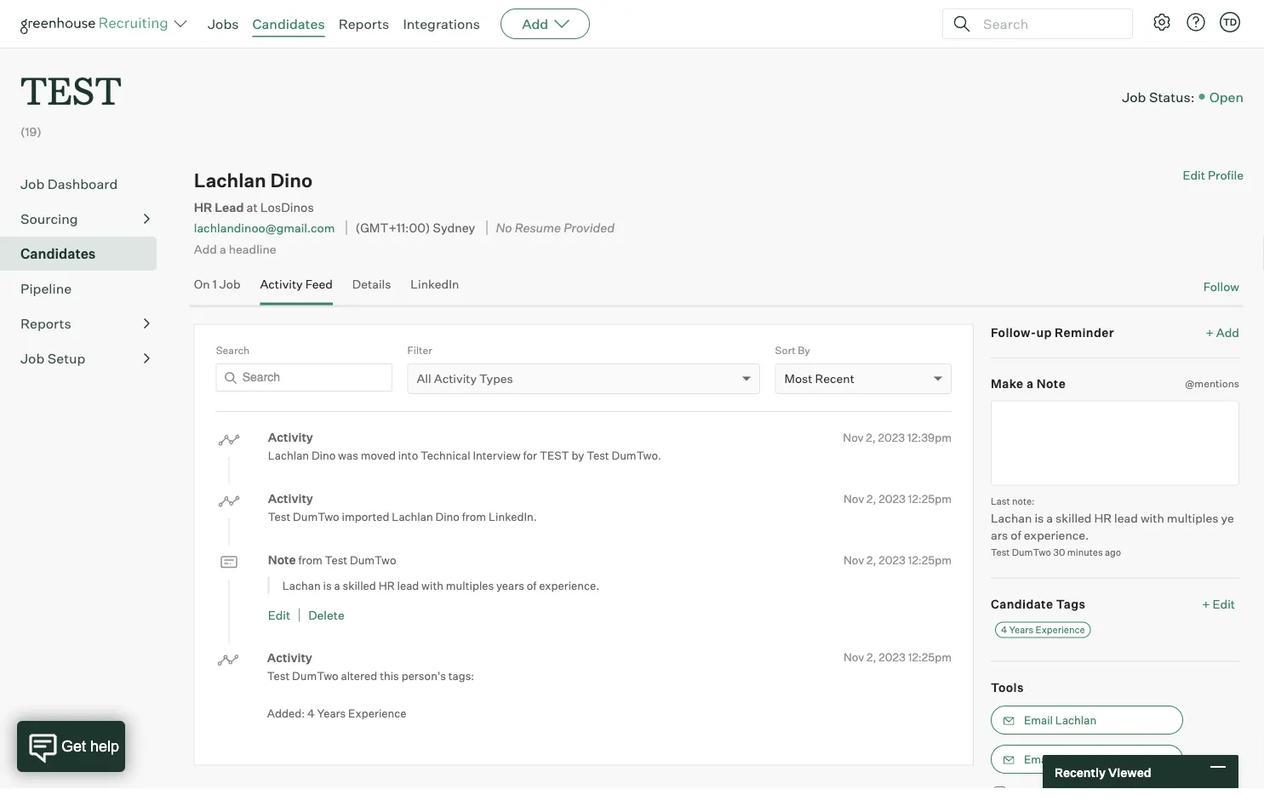 Task type: describe. For each thing, give the bounding box(es) containing it.
1 nov 2, 2023 12:25pm from the top
[[844, 492, 952, 506]]

1 vertical spatial note
[[268, 553, 296, 568]]

0 horizontal spatial experience.
[[539, 579, 600, 592]]

Do Not Email checkbox
[[995, 787, 1006, 789]]

td
[[1224, 16, 1238, 28]]

of inside last note: lachan is a skilled hr lead with multiples ye ars of experience. test dumtwo               30 minutes               ago
[[1011, 528, 1022, 543]]

lachan is a skilled hr lead with multiples years of experience.
[[283, 579, 600, 592]]

1 12:25pm from the top
[[908, 492, 952, 506]]

most recent
[[785, 371, 855, 386]]

ye
[[1222, 511, 1235, 526]]

2 nov 2, 2023 12:25pm from the top
[[844, 553, 952, 567]]

1 vertical spatial skilled
[[343, 579, 376, 592]]

test up added:
[[267, 669, 290, 683]]

1 vertical spatial lachan
[[283, 579, 321, 592]]

follow link
[[1204, 279, 1240, 295]]

make
[[991, 377, 1024, 391]]

this
[[380, 669, 399, 683]]

email the team button
[[991, 745, 1184, 774]]

sort by
[[775, 344, 811, 356]]

1 horizontal spatial 4
[[1001, 624, 1008, 636]]

on
[[194, 277, 210, 292]]

email lachlan button
[[991, 706, 1184, 735]]

skilled inside last note: lachan is a skilled hr lead with multiples ye ars of experience. test dumtwo               30 minutes               ago
[[1056, 511, 1092, 526]]

activity feed link
[[260, 277, 333, 302]]

1 horizontal spatial test
[[540, 449, 569, 463]]

email the team
[[1024, 753, 1104, 767]]

note from test dumtwo
[[268, 553, 396, 568]]

0 horizontal spatial candidates
[[20, 245, 96, 262]]

edit for edit profile
[[1183, 168, 1206, 183]]

on 1 job link
[[194, 277, 241, 302]]

1 horizontal spatial years
[[1010, 624, 1034, 636]]

+ edit link
[[1198, 592, 1240, 616]]

1
[[213, 277, 217, 292]]

hr inside last note: lachan is a skilled hr lead with multiples ye ars of experience. test dumtwo               30 minutes               ago
[[1095, 511, 1112, 526]]

3 nov from the top
[[844, 553, 865, 567]]

integrations
[[403, 15, 480, 32]]

Search text field
[[216, 364, 393, 392]]

0 horizontal spatial of
[[527, 579, 537, 592]]

jobs
[[208, 15, 239, 32]]

sourcing
[[20, 211, 78, 228]]

nov 2, 2023 12:39pm
[[843, 431, 952, 444]]

email for email lachlan
[[1024, 714, 1053, 727]]

years
[[497, 579, 525, 592]]

add for add a headline
[[194, 241, 217, 256]]

up
[[1037, 325, 1052, 340]]

ago
[[1105, 547, 1122, 558]]

candidate
[[991, 597, 1054, 612]]

job for job setup
[[20, 350, 45, 367]]

greenhouse recruiting image
[[20, 14, 174, 34]]

1 horizontal spatial reports
[[339, 15, 390, 32]]

3 12:25pm from the top
[[908, 651, 952, 664]]

note:
[[1013, 496, 1035, 507]]

job setup link
[[20, 348, 150, 369]]

is inside last note: lachan is a skilled hr lead with multiples ye ars of experience. test dumtwo               30 minutes               ago
[[1035, 511, 1044, 526]]

details link
[[352, 277, 391, 302]]

types
[[480, 371, 513, 386]]

profile
[[1208, 168, 1244, 183]]

moved
[[361, 449, 396, 463]]

job dashboard
[[20, 176, 118, 193]]

+ edit
[[1203, 597, 1236, 612]]

dashboard
[[47, 176, 118, 193]]

test dumtwo altered this person's tags:
[[267, 669, 475, 683]]

0 horizontal spatial years
[[317, 707, 346, 720]]

lachlan dino hr lead at losdinos
[[194, 169, 314, 215]]

edit link
[[268, 608, 291, 623]]

edit profile link
[[1183, 168, 1244, 183]]

dino for lachlan dino was moved into technical interview for test by test dumtwo.
[[312, 449, 336, 463]]

feed
[[306, 277, 333, 292]]

minutes
[[1068, 547, 1103, 558]]

last note: lachan is a skilled hr lead with multiples ye ars of experience. test dumtwo               30 minutes               ago
[[991, 496, 1235, 558]]

lachlan inside lachlan dino hr lead at losdinos
[[194, 169, 266, 192]]

a inside last note: lachan is a skilled hr lead with multiples ye ars of experience. test dumtwo               30 minutes               ago
[[1047, 511, 1053, 526]]

recently
[[1055, 765, 1106, 780]]

3 nov 2, 2023 12:25pm from the top
[[844, 651, 952, 664]]

1 vertical spatial reports
[[20, 315, 71, 332]]

imported
[[342, 510, 390, 524]]

activity down "edit" link on the left of the page
[[267, 650, 312, 665]]

jobs link
[[208, 15, 239, 32]]

tools
[[991, 680, 1024, 695]]

pipeline
[[20, 280, 72, 297]]

into
[[398, 449, 418, 463]]

lachlan dino was moved into technical interview for test by test dumtwo.
[[268, 449, 662, 463]]

job for job status:
[[1123, 88, 1147, 105]]

dumtwo.
[[612, 449, 662, 463]]

person's
[[402, 669, 446, 683]]

add a headline
[[194, 241, 276, 256]]

no resume provided
[[496, 220, 615, 235]]

lead
[[215, 199, 244, 215]]

linkedin
[[411, 277, 459, 292]]

linkedin link
[[411, 277, 459, 302]]

team
[[1075, 753, 1104, 767]]

dumtwo inside note from test dumtwo
[[350, 554, 396, 567]]

at
[[247, 199, 258, 215]]

added:
[[267, 707, 305, 720]]

most
[[785, 371, 813, 386]]

losdinos
[[260, 199, 314, 215]]

test inside last note: lachan is a skilled hr lead with multiples ye ars of experience. test dumtwo               30 minutes               ago
[[991, 547, 1010, 558]]

setup
[[47, 350, 85, 367]]

pipeline link
[[20, 279, 150, 299]]

no
[[496, 220, 512, 235]]

lachlan right imported at the bottom of page
[[392, 510, 433, 524]]

4 nov from the top
[[844, 651, 865, 664]]

add button
[[501, 9, 590, 39]]

follow-
[[991, 325, 1037, 340]]

test up note from test dumtwo
[[268, 510, 291, 524]]

4 years experience
[[1001, 624, 1085, 636]]

+ add
[[1206, 325, 1240, 340]]

1 horizontal spatial from
[[462, 510, 486, 524]]

add for add
[[522, 15, 549, 32]]



Task type: locate. For each thing, give the bounding box(es) containing it.
job left setup
[[20, 350, 45, 367]]

1 horizontal spatial note
[[1037, 377, 1066, 391]]

years down "candidate"
[[1010, 624, 1034, 636]]

interview
[[473, 449, 521, 463]]

multiples inside last note: lachan is a skilled hr lead with multiples ye ars of experience. test dumtwo               30 minutes               ago
[[1167, 511, 1219, 526]]

0 horizontal spatial edit
[[268, 608, 291, 623]]

reports link left the 'integrations' link
[[339, 15, 390, 32]]

4 years experience link
[[995, 622, 1091, 638]]

0 vertical spatial add
[[522, 15, 549, 32]]

dino inside lachlan dino hr lead at losdinos
[[270, 169, 313, 192]]

1 horizontal spatial multiples
[[1167, 511, 1219, 526]]

1 horizontal spatial edit
[[1183, 168, 1206, 183]]

email lachlan
[[1024, 714, 1097, 727]]

is down note:
[[1035, 511, 1044, 526]]

0 horizontal spatial lachan
[[283, 579, 321, 592]]

0 vertical spatial experience.
[[1024, 528, 1090, 543]]

4 right added:
[[307, 707, 315, 720]]

1 horizontal spatial candidates
[[253, 15, 325, 32]]

reminder
[[1055, 325, 1115, 340]]

hr up ago
[[1095, 511, 1112, 526]]

1 vertical spatial dino
[[312, 449, 336, 463]]

lachlan
[[194, 169, 266, 192], [268, 449, 309, 463], [392, 510, 433, 524], [1056, 714, 1097, 727]]

1 vertical spatial +
[[1203, 597, 1211, 612]]

@mentions link
[[1186, 376, 1240, 392]]

experience down 'tags'
[[1036, 624, 1085, 636]]

0 vertical spatial experience
[[1036, 624, 1085, 636]]

job for job dashboard
[[20, 176, 45, 193]]

open
[[1210, 88, 1244, 105]]

lachan up "edit" link on the left of the page
[[283, 579, 321, 592]]

job left status:
[[1123, 88, 1147, 105]]

job inside the on 1 job link
[[220, 277, 241, 292]]

1 email from the top
[[1024, 714, 1053, 727]]

activity left feed
[[260, 277, 303, 292]]

2 horizontal spatial add
[[1217, 325, 1240, 340]]

test
[[587, 449, 609, 463], [268, 510, 291, 524], [991, 547, 1010, 558], [325, 554, 348, 567], [267, 669, 290, 683]]

2 nov from the top
[[844, 492, 865, 506]]

details
[[352, 277, 391, 292]]

0 vertical spatial candidates link
[[253, 15, 325, 32]]

skilled up minutes
[[1056, 511, 1092, 526]]

note
[[1037, 377, 1066, 391], [268, 553, 296, 568]]

a
[[220, 241, 226, 256], [1027, 377, 1034, 391], [1047, 511, 1053, 526], [334, 579, 340, 592]]

dino down technical
[[436, 510, 460, 524]]

1 vertical spatial 12:25pm
[[908, 553, 952, 567]]

from inside note from test dumtwo
[[298, 554, 323, 567]]

with
[[1141, 511, 1165, 526], [422, 579, 444, 592]]

0 horizontal spatial lead
[[397, 579, 419, 592]]

from left linkedin.
[[462, 510, 486, 524]]

0 horizontal spatial hr
[[194, 199, 212, 215]]

dumtwo
[[293, 510, 340, 524], [1012, 547, 1052, 558], [350, 554, 396, 567], [292, 669, 339, 683]]

dino left was
[[312, 449, 336, 463]]

years right added:
[[317, 707, 346, 720]]

job setup
[[20, 350, 85, 367]]

0 horizontal spatial skilled
[[343, 579, 376, 592]]

dumtwo up added: 4 years experience
[[292, 669, 339, 683]]

candidates down sourcing
[[20, 245, 96, 262]]

lachan
[[991, 511, 1032, 526], [283, 579, 321, 592]]

edit profile
[[1183, 168, 1244, 183]]

1 horizontal spatial with
[[1141, 511, 1165, 526]]

(gmt+11:00) sydney
[[356, 220, 475, 235]]

1 vertical spatial with
[[422, 579, 444, 592]]

hr left lead
[[194, 199, 212, 215]]

sydney
[[433, 220, 475, 235]]

most recent option
[[785, 371, 855, 386]]

recent
[[815, 371, 855, 386]]

of right years
[[527, 579, 537, 592]]

candidates link up the pipeline link
[[20, 244, 150, 264]]

filter
[[407, 344, 432, 356]]

test
[[20, 65, 122, 115], [540, 449, 569, 463]]

candidates link
[[253, 15, 325, 32], [20, 244, 150, 264]]

td button
[[1217, 9, 1244, 36]]

0 horizontal spatial test
[[20, 65, 122, 115]]

1 horizontal spatial skilled
[[1056, 511, 1092, 526]]

lead up ago
[[1115, 511, 1138, 526]]

0 vertical spatial reports link
[[339, 15, 390, 32]]

headline
[[229, 241, 276, 256]]

candidates right jobs
[[253, 15, 325, 32]]

0 horizontal spatial 4
[[307, 707, 315, 720]]

nov
[[843, 431, 864, 444], [844, 492, 865, 506], [844, 553, 865, 567], [844, 651, 865, 664]]

12:39pm
[[908, 431, 952, 444]]

1 vertical spatial experience.
[[539, 579, 600, 592]]

activity up note from test dumtwo
[[268, 491, 313, 506]]

1 vertical spatial multiples
[[446, 579, 494, 592]]

lachlan up lead
[[194, 169, 266, 192]]

activity down search text box
[[268, 430, 313, 445]]

resume
[[515, 220, 561, 235]]

1 horizontal spatial lead
[[1115, 511, 1138, 526]]

status:
[[1150, 88, 1195, 105]]

email for email the team
[[1024, 753, 1053, 767]]

0 vertical spatial candidates
[[253, 15, 325, 32]]

1 vertical spatial email
[[1024, 753, 1053, 767]]

0 vertical spatial is
[[1035, 511, 1044, 526]]

delete
[[308, 608, 345, 623]]

1 vertical spatial experience
[[348, 707, 407, 720]]

2 vertical spatial nov 2, 2023 12:25pm
[[844, 651, 952, 664]]

0 vertical spatial dino
[[270, 169, 313, 192]]

with inside last note: lachan is a skilled hr lead with multiples ye ars of experience. test dumtwo               30 minutes               ago
[[1141, 511, 1165, 526]]

viewed
[[1109, 765, 1152, 780]]

0 horizontal spatial reports link
[[20, 314, 150, 334]]

on 1 job
[[194, 277, 241, 292]]

add
[[522, 15, 549, 32], [194, 241, 217, 256], [1217, 325, 1240, 340]]

0 horizontal spatial with
[[422, 579, 444, 592]]

1 vertical spatial nov 2, 2023 12:25pm
[[844, 553, 952, 567]]

1 horizontal spatial lachan
[[991, 511, 1032, 526]]

0 horizontal spatial note
[[268, 553, 296, 568]]

job
[[1123, 88, 1147, 105], [20, 176, 45, 193], [220, 277, 241, 292], [20, 350, 45, 367]]

experience. right years
[[539, 579, 600, 592]]

0 horizontal spatial reports
[[20, 315, 71, 332]]

0 vertical spatial of
[[1011, 528, 1022, 543]]

test down imported at the bottom of page
[[325, 554, 348, 567]]

0 vertical spatial years
[[1010, 624, 1034, 636]]

job inside the job dashboard link
[[20, 176, 45, 193]]

lachan inside last note: lachan is a skilled hr lead with multiples ye ars of experience. test dumtwo               30 minutes               ago
[[991, 511, 1032, 526]]

linkedin.
[[489, 510, 537, 524]]

all activity types
[[417, 371, 513, 386]]

search
[[216, 344, 250, 356]]

1 horizontal spatial hr
[[379, 579, 395, 592]]

add inside popup button
[[522, 15, 549, 32]]

1 vertical spatial years
[[317, 707, 346, 720]]

lead inside last note: lachan is a skilled hr lead with multiples ye ars of experience. test dumtwo               30 minutes               ago
[[1115, 511, 1138, 526]]

0 horizontal spatial experience
[[348, 707, 407, 720]]

note right make
[[1037, 377, 1066, 391]]

reports link
[[339, 15, 390, 32], [20, 314, 150, 334]]

delete link
[[308, 608, 345, 623]]

dumtwo inside last note: lachan is a skilled hr lead with multiples ye ars of experience. test dumtwo               30 minutes               ago
[[1012, 547, 1052, 558]]

1 horizontal spatial add
[[522, 15, 549, 32]]

0 vertical spatial reports
[[339, 15, 390, 32]]

1 horizontal spatial experience
[[1036, 624, 1085, 636]]

0 vertical spatial multiples
[[1167, 511, 1219, 526]]

0 vertical spatial from
[[462, 510, 486, 524]]

1 horizontal spatial is
[[1035, 511, 1044, 526]]

dino
[[270, 169, 313, 192], [312, 449, 336, 463], [436, 510, 460, 524]]

0 vertical spatial test
[[20, 65, 122, 115]]

1 vertical spatial add
[[194, 241, 217, 256]]

0 horizontal spatial from
[[298, 554, 323, 567]]

follow
[[1204, 279, 1240, 294]]

job inside job setup link
[[20, 350, 45, 367]]

12:25pm
[[908, 492, 952, 506], [908, 553, 952, 567], [908, 651, 952, 664]]

1 vertical spatial lead
[[397, 579, 419, 592]]

dino up losdinos
[[270, 169, 313, 192]]

dumtwo up note from test dumtwo
[[293, 510, 340, 524]]

skilled down note from test dumtwo
[[343, 579, 376, 592]]

hr inside lachlan dino hr lead at losdinos
[[194, 199, 212, 215]]

reports link down the pipeline link
[[20, 314, 150, 334]]

job up sourcing
[[20, 176, 45, 193]]

with left ye
[[1141, 511, 1165, 526]]

0 vertical spatial +
[[1206, 325, 1214, 340]]

test left by
[[540, 449, 569, 463]]

note up "edit" link on the left of the page
[[268, 553, 296, 568]]

job dashboard link
[[20, 174, 150, 194]]

lead down test dumtwo imported lachlan dino from linkedin.
[[397, 579, 419, 592]]

lachlan inside button
[[1056, 714, 1097, 727]]

2,
[[866, 431, 876, 444], [867, 492, 877, 506], [867, 553, 877, 567], [867, 651, 877, 664]]

1 vertical spatial candidates
[[20, 245, 96, 262]]

technical
[[421, 449, 471, 463]]

skilled
[[1056, 511, 1092, 526], [343, 579, 376, 592]]

test down ars
[[991, 547, 1010, 558]]

0 vertical spatial lachan
[[991, 511, 1032, 526]]

with down test dumtwo imported lachlan dino from linkedin.
[[422, 579, 444, 592]]

0 vertical spatial note
[[1037, 377, 1066, 391]]

0 vertical spatial email
[[1024, 714, 1053, 727]]

0 vertical spatial nov 2, 2023 12:25pm
[[844, 492, 952, 506]]

reports down pipeline
[[20, 315, 71, 332]]

is
[[1035, 511, 1044, 526], [323, 579, 332, 592]]

td button
[[1220, 12, 1241, 32]]

0 vertical spatial skilled
[[1056, 511, 1092, 526]]

by
[[798, 344, 811, 356]]

1 vertical spatial from
[[298, 554, 323, 567]]

4
[[1001, 624, 1008, 636], [307, 707, 315, 720]]

1 horizontal spatial of
[[1011, 528, 1022, 543]]

recently viewed
[[1055, 765, 1152, 780]]

0 horizontal spatial is
[[323, 579, 332, 592]]

2 horizontal spatial hr
[[1095, 511, 1112, 526]]

2 vertical spatial 12:25pm
[[908, 651, 952, 664]]

1 vertical spatial candidates link
[[20, 244, 150, 264]]

lachlan left was
[[268, 449, 309, 463]]

dumtwo down imported at the bottom of page
[[350, 554, 396, 567]]

test up (19)
[[20, 65, 122, 115]]

sort
[[775, 344, 796, 356]]

job status:
[[1123, 88, 1195, 105]]

last
[[991, 496, 1011, 507]]

lachlan up email the team button on the right of the page
[[1056, 714, 1097, 727]]

dino for lachlan dino hr lead at losdinos
[[270, 169, 313, 192]]

edit for "edit" link on the left of the page
[[268, 608, 291, 623]]

provided
[[564, 220, 615, 235]]

1 horizontal spatial experience.
[[1024, 528, 1090, 543]]

1 horizontal spatial reports link
[[339, 15, 390, 32]]

1 vertical spatial hr
[[1095, 511, 1112, 526]]

experience. up "30"
[[1024, 528, 1090, 543]]

email left the
[[1024, 753, 1053, 767]]

0 vertical spatial lead
[[1115, 511, 1138, 526]]

1 vertical spatial reports link
[[20, 314, 150, 334]]

test right by
[[587, 449, 609, 463]]

1 vertical spatial 4
[[307, 707, 315, 720]]

reports left the 'integrations' link
[[339, 15, 390, 32]]

0 vertical spatial hr
[[194, 199, 212, 215]]

+ add link
[[1206, 324, 1240, 341]]

(19)
[[20, 125, 42, 139]]

activity
[[260, 277, 303, 292], [434, 371, 477, 386], [268, 430, 313, 445], [268, 491, 313, 506], [267, 650, 312, 665]]

added: 4 years experience
[[267, 707, 407, 720]]

by
[[572, 449, 584, 463]]

multiples left ye
[[1167, 511, 1219, 526]]

is down note from test dumtwo
[[323, 579, 332, 592]]

+ for + edit
[[1203, 597, 1211, 612]]

of right ars
[[1011, 528, 1022, 543]]

2 horizontal spatial edit
[[1213, 597, 1236, 612]]

Search text field
[[979, 11, 1117, 36]]

candidate tags
[[991, 597, 1086, 612]]

1 nov from the top
[[843, 431, 864, 444]]

+ for + add
[[1206, 325, 1214, 340]]

sourcing link
[[20, 209, 150, 229]]

2 email from the top
[[1024, 753, 1053, 767]]

email up the email the team
[[1024, 714, 1053, 727]]

from up delete link
[[298, 554, 323, 567]]

experience down 'test dumtwo altered this person's tags:'
[[348, 707, 407, 720]]

multiples left years
[[446, 579, 494, 592]]

dumtwo left "30"
[[1012, 547, 1052, 558]]

0 vertical spatial 12:25pm
[[908, 492, 952, 506]]

candidates link right jobs
[[253, 15, 325, 32]]

multiples
[[1167, 511, 1219, 526], [446, 579, 494, 592]]

1 horizontal spatial candidates link
[[253, 15, 325, 32]]

1 vertical spatial of
[[527, 579, 537, 592]]

tags
[[1057, 597, 1086, 612]]

hr
[[194, 199, 212, 215], [1095, 511, 1112, 526], [379, 579, 395, 592]]

job right 1
[[220, 277, 241, 292]]

1 vertical spatial is
[[323, 579, 332, 592]]

0 vertical spatial 4
[[1001, 624, 1008, 636]]

0 horizontal spatial candidates link
[[20, 244, 150, 264]]

experience. inside last note: lachan is a skilled hr lead with multiples ye ars of experience. test dumtwo               30 minutes               ago
[[1024, 528, 1090, 543]]

lachan down last
[[991, 511, 1032, 526]]

0 horizontal spatial add
[[194, 241, 217, 256]]

hr down note from test dumtwo
[[379, 579, 395, 592]]

the
[[1056, 753, 1073, 767]]

2 vertical spatial add
[[1217, 325, 1240, 340]]

None text field
[[991, 401, 1240, 486]]

0 horizontal spatial multiples
[[446, 579, 494, 592]]

configure image
[[1152, 12, 1173, 32]]

test inside note from test dumtwo
[[325, 554, 348, 567]]

0 vertical spatial with
[[1141, 511, 1165, 526]]

4 down "candidate"
[[1001, 624, 1008, 636]]

2 12:25pm from the top
[[908, 553, 952, 567]]

follow-up reminder
[[991, 325, 1115, 340]]

test link
[[20, 48, 122, 119]]

2 vertical spatial dino
[[436, 510, 460, 524]]

2 vertical spatial hr
[[379, 579, 395, 592]]

activity right all
[[434, 371, 477, 386]]

1 vertical spatial test
[[540, 449, 569, 463]]



Task type: vqa. For each thing, say whether or not it's contained in the screenshot.
Lachlan within the lachlan dino hr lead at losdinos
yes



